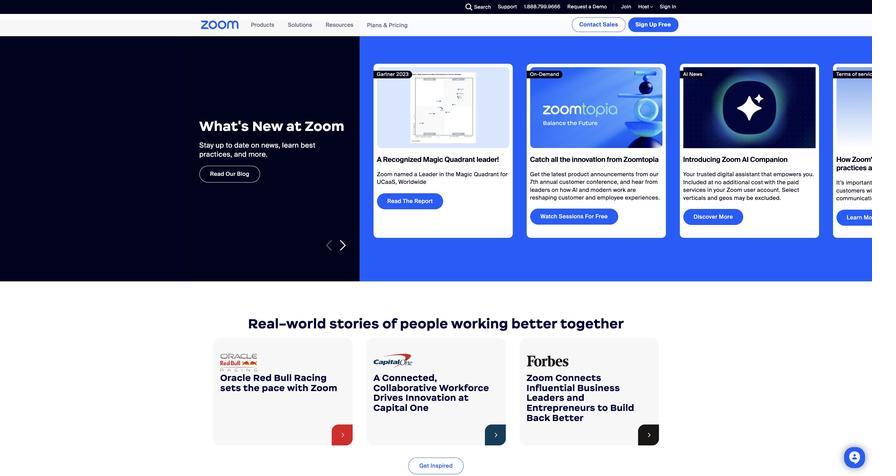 Task type: describe. For each thing, give the bounding box(es) containing it.
at inside a connected, collaborative workforce drives innovation at capital one
[[459, 392, 469, 404]]

1 vertical spatial of
[[383, 315, 397, 332]]

to inside 'zoom connects influential business leaders and entrepreneurs to build back better'
[[598, 402, 609, 414]]

inspired
[[431, 462, 453, 470]]

oracle
[[220, 372, 251, 384]]

are
[[628, 186, 636, 193]]

for inside 2 / 5 element
[[586, 213, 595, 220]]

terms
[[837, 71, 852, 77]]

1 / 5 element
[[374, 64, 513, 238]]

with inside 'your trusted digital assistant that empowers you. included at no additional cost with the paid services in your zoom user account. select verticals and geos may be excluded.'
[[765, 178, 776, 186]]

get the latest product announcements from our 7th annual customer conference, and hear from leaders on how al and modern work are reshaping customer and employee experiences.
[[530, 170, 660, 201]]

how
[[837, 155, 851, 164]]

the left report
[[403, 197, 413, 204]]

and up work
[[621, 178, 631, 186]]

demand
[[540, 71, 560, 77]]

a inside zoom named a leader in the magic quadrant for ucaas, worldwide
[[415, 170, 418, 178]]

in inside 'your trusted digital assistant that empowers you. included at no additional cost with the paid services in your zoom user account. select verticals and geos may be excluded.'
[[708, 186, 713, 193]]

more
[[720, 213, 734, 220]]

sign in
[[660, 3, 677, 10]]

0 vertical spatial customer
[[560, 178, 585, 186]]

sign up free button
[[629, 17, 679, 32]]

additional
[[724, 178, 750, 186]]

quadrant inside zoom named a leader in the magic quadrant for ucaas, worldwide
[[474, 170, 499, 178]]

new
[[252, 118, 283, 135]]

on-demand
[[530, 71, 560, 77]]

2023
[[397, 71, 409, 77]]

products button
[[251, 14, 278, 36]]

zoomtopia
[[624, 155, 659, 164]]

a for a connected, collaborative workforce drives innovation at capital one
[[374, 372, 380, 384]]

stay up to date on news, learn best practices, and more.
[[199, 141, 316, 159]]

terms of servic
[[837, 71, 873, 77]]

introducing
[[684, 155, 721, 164]]

may
[[735, 194, 746, 201]]

host
[[639, 3, 651, 10]]

0 vertical spatial ai
[[684, 71, 689, 77]]

leaders
[[530, 186, 551, 193]]

2 / 5 element
[[527, 64, 666, 238]]

how zoom's
[[837, 155, 873, 172]]

business
[[578, 382, 621, 394]]

pace
[[262, 382, 285, 394]]

servic
[[859, 71, 873, 77]]

learn mo link
[[837, 209, 873, 225]]

get inspired link
[[409, 458, 464, 474]]

product
[[568, 170, 590, 178]]

solutions button
[[288, 14, 316, 36]]

introducing zoom ai companion
[[684, 155, 788, 164]]

product information navigation
[[246, 14, 413, 37]]

and inside 'your trusted digital assistant that empowers you. included at no additional cost with the paid services in your zoom user account. select verticals and geos may be excluded.'
[[708, 194, 718, 201]]

0 horizontal spatial at
[[287, 118, 302, 135]]

1 vertical spatial ai
[[743, 155, 749, 164]]

paid
[[788, 178, 800, 186]]

worldwide
[[399, 178, 427, 186]]

get inspired
[[420, 462, 453, 470]]

your
[[714, 186, 726, 193]]

collaborative
[[374, 382, 437, 394]]

in inside zoom named a leader in the magic quadrant for ucaas, worldwide
[[440, 170, 444, 178]]

important
[[847, 179, 873, 186]]

right image for a connected, collaborative workforce drives innovation at capital one
[[493, 430, 500, 440]]

leader!
[[477, 155, 499, 164]]

empowers
[[774, 171, 802, 178]]

people
[[400, 315, 448, 332]]

capital
[[374, 402, 408, 414]]

employee
[[598, 194, 624, 201]]

catch
[[530, 155, 550, 164]]

red
[[253, 372, 272, 384]]

mo
[[864, 213, 873, 221]]

read our blog link
[[199, 166, 260, 183]]

excluded.
[[756, 194, 782, 201]]

bull
[[274, 372, 292, 384]]

included
[[684, 178, 707, 186]]

workforce
[[439, 382, 490, 394]]

zoom inside 'zoom connects influential business leaders and entrepreneurs to build back better'
[[527, 372, 554, 384]]

join link up meetings navigation on the top right of the page
[[622, 3, 632, 10]]

resources
[[326, 21, 354, 29]]

how
[[560, 186, 571, 193]]

account.
[[758, 186, 781, 193]]

no
[[715, 178, 722, 186]]

2 vertical spatial from
[[646, 178, 658, 186]]

join link left the "host"
[[616, 0, 634, 14]]

sales
[[603, 21, 619, 28]]

sets
[[220, 382, 241, 394]]

working
[[451, 315, 509, 332]]

zoom inside zoom named a leader in the magic quadrant for ucaas, worldwide
[[377, 170, 393, 178]]

read the report
[[388, 197, 433, 204]]

it's
[[837, 179, 845, 186]]

a connected, collaborative workforce drives innovation at capital one
[[374, 372, 490, 414]]

recognized
[[383, 155, 422, 164]]

what's new at zoom
[[199, 118, 345, 135]]

leader
[[419, 170, 438, 178]]

up
[[216, 141, 224, 150]]

how zoom's terms of service and practices apply to ai features image
[[837, 67, 873, 148]]

practices,
[[199, 150, 232, 159]]

meetings navigation
[[571, 14, 680, 33]]

connects
[[556, 372, 602, 384]]

and inside stay up to date on news, learn best practices, and more.
[[234, 150, 247, 159]]

verticals
[[684, 194, 707, 201]]

zoom connects influential business leaders and entrepreneurs to build back better
[[527, 372, 635, 424]]

1 vertical spatial from
[[636, 170, 649, 178]]

0 horizontal spatial magic
[[423, 155, 443, 164]]

racing
[[294, 372, 327, 384]]

zoom's
[[853, 155, 873, 164]]

companion
[[751, 155, 788, 164]]

discover more link
[[684, 209, 744, 225]]

3 / 5 element
[[680, 64, 820, 238]]

news,
[[261, 141, 281, 150]]

right image
[[340, 430, 347, 440]]

contact
[[580, 21, 602, 28]]

build
[[611, 402, 635, 414]]

it's important
[[837, 179, 873, 202]]

read the report link
[[377, 193, 444, 209]]

sign up free
[[636, 21, 672, 28]]

support
[[498, 3, 517, 10]]

read our blog
[[210, 170, 250, 178]]

zoom inside oracle red bull racing sets the pace with zoom
[[311, 382, 338, 394]]

report
[[415, 197, 433, 204]]



Task type: locate. For each thing, give the bounding box(es) containing it.
free
[[596, 213, 608, 220]]

on down annual
[[552, 186, 559, 193]]

1 horizontal spatial for
[[586, 213, 595, 220]]

1 horizontal spatial magic
[[456, 170, 473, 178]]

sign
[[660, 3, 671, 10], [636, 21, 648, 28]]

discover
[[694, 213, 718, 220]]

ai up assistant
[[743, 155, 749, 164]]

at
[[287, 118, 302, 135], [709, 178, 714, 186], [459, 392, 469, 404]]

demo
[[593, 3, 607, 10]]

watch sessions for free
[[541, 213, 608, 220]]

a for a recognized magic quadrant leader!
[[377, 155, 382, 164]]

get for get the latest product announcements from our 7th annual customer conference, and hear from leaders on how al and modern work are reshaping customer and employee experiences.
[[530, 170, 540, 178]]

a up worldwide
[[415, 170, 418, 178]]

conference,
[[587, 178, 619, 186]]

our
[[650, 170, 659, 178]]

of left people
[[383, 315, 397, 332]]

latest
[[552, 170, 567, 178]]

sign left in
[[660, 3, 671, 10]]

1 horizontal spatial sign
[[660, 3, 671, 10]]

7th
[[530, 178, 539, 186]]

0 vertical spatial quadrant
[[445, 155, 475, 164]]

plans
[[367, 21, 382, 29]]

introducing zoom ai companion image
[[684, 67, 816, 148]]

contact sales
[[580, 21, 619, 28]]

0 vertical spatial to
[[226, 141, 233, 150]]

1 vertical spatial magic
[[456, 170, 473, 178]]

experiences.
[[626, 194, 660, 201]]

customer down al at the right of page
[[559, 194, 585, 201]]

together
[[561, 315, 624, 332]]

best
[[301, 141, 316, 150]]

customer up al at the right of page
[[560, 178, 585, 186]]

date
[[234, 141, 249, 150]]

with inside oracle red bull racing sets the pace with zoom
[[287, 382, 309, 394]]

and inside 'zoom connects influential business leaders and entrepreneurs to build back better'
[[567, 392, 585, 404]]

0 horizontal spatial right image
[[493, 430, 500, 440]]

0 vertical spatial with
[[765, 178, 776, 186]]

1 vertical spatial quadrant
[[474, 170, 499, 178]]

0 horizontal spatial for
[[501, 170, 508, 178]]

in left "your"
[[708, 186, 713, 193]]

and left more.
[[234, 150, 247, 159]]

a inside 1 / 5 element
[[377, 155, 382, 164]]

and down "your"
[[708, 194, 718, 201]]

1 vertical spatial a
[[415, 170, 418, 178]]

resources button
[[326, 14, 357, 36]]

1 vertical spatial with
[[287, 382, 309, 394]]

1 vertical spatial on
[[552, 186, 559, 193]]

join
[[622, 3, 632, 10]]

0 horizontal spatial on
[[251, 141, 260, 150]]

1 vertical spatial to
[[598, 402, 609, 414]]

banner containing contact sales
[[192, 14, 680, 37]]

quadrant
[[445, 155, 475, 164], [474, 170, 499, 178]]

sign for sign up free
[[636, 21, 648, 28]]

solutions
[[288, 21, 312, 29]]

sign left the "up"
[[636, 21, 648, 28]]

magic down the 'a recognized magic quadrant leader!'
[[456, 170, 473, 178]]

with up account.
[[765, 178, 776, 186]]

1 vertical spatial for
[[586, 213, 595, 220]]

the inside 'your trusted digital assistant that empowers you. included at no additional cost with the paid services in your zoom user account. select verticals and geos may be excluded.'
[[778, 178, 786, 186]]

from down our
[[646, 178, 658, 186]]

stay
[[199, 141, 214, 150]]

quadrant up zoom named a leader in the magic quadrant for ucaas, worldwide
[[445, 155, 475, 164]]

gartner
[[377, 71, 395, 77]]

plans & pricing link
[[367, 21, 408, 29], [367, 21, 408, 29]]

read
[[210, 170, 224, 178], [388, 197, 402, 204]]

0 horizontal spatial sign
[[636, 21, 648, 28]]

0 horizontal spatial to
[[226, 141, 233, 150]]

geos
[[720, 194, 733, 201]]

discover more
[[694, 213, 734, 220]]

banner
[[192, 14, 680, 37]]

1 horizontal spatial of
[[853, 71, 858, 77]]

get up 7th
[[530, 170, 540, 178]]

0 horizontal spatial get
[[420, 462, 429, 470]]

1 vertical spatial read
[[388, 197, 402, 204]]

1 horizontal spatial a
[[589, 3, 592, 10]]

on right date
[[251, 141, 260, 150]]

modern
[[591, 186, 612, 193]]

0 vertical spatial magic
[[423, 155, 443, 164]]

search
[[475, 4, 491, 10]]

1 right image from the left
[[493, 430, 500, 440]]

the inside "get the latest product announcements from our 7th annual customer conference, and hear from leaders on how al and modern work are reshaping customer and employee experiences."
[[542, 170, 550, 178]]

sign inside button
[[636, 21, 648, 28]]

work
[[614, 186, 626, 193]]

support link
[[493, 0, 519, 14], [498, 3, 517, 10]]

magic inside zoom named a leader in the magic quadrant for ucaas, worldwide
[[456, 170, 473, 178]]

0 vertical spatial in
[[440, 170, 444, 178]]

0 horizontal spatial in
[[440, 170, 444, 178]]

at right innovation
[[459, 392, 469, 404]]

read down ucaas,
[[388, 197, 402, 204]]

learn
[[848, 213, 863, 221]]

the down the 'a recognized magic quadrant leader!'
[[446, 170, 455, 178]]

read left our
[[210, 170, 224, 178]]

1 vertical spatial get
[[420, 462, 429, 470]]

1 horizontal spatial in
[[708, 186, 713, 193]]

blog
[[237, 170, 250, 178]]

1 vertical spatial a
[[374, 372, 380, 384]]

0 vertical spatial for
[[501, 170, 508, 178]]

0 horizontal spatial read
[[210, 170, 224, 178]]

reshaping
[[530, 194, 557, 201]]

get for get inspired
[[420, 462, 429, 470]]

0 vertical spatial from
[[607, 155, 623, 164]]

a
[[589, 3, 592, 10], [415, 170, 418, 178]]

at left no
[[709, 178, 714, 186]]

catch all the innovation from zoomtopia
[[530, 155, 659, 164]]

free
[[659, 21, 672, 28]]

0 vertical spatial at
[[287, 118, 302, 135]]

1 horizontal spatial get
[[530, 170, 540, 178]]

zoom logo image
[[201, 21, 239, 29]]

0 vertical spatial read
[[210, 170, 224, 178]]

request a demo
[[568, 3, 607, 10]]

products
[[251, 21, 275, 29]]

1 horizontal spatial on
[[552, 186, 559, 193]]

1 vertical spatial in
[[708, 186, 713, 193]]

ai
[[684, 71, 689, 77], [743, 155, 749, 164]]

sign for sign in
[[660, 3, 671, 10]]

on
[[251, 141, 260, 150], [552, 186, 559, 193]]

0 vertical spatial sign
[[660, 3, 671, 10]]

quadrant down leader!
[[474, 170, 499, 178]]

1 vertical spatial customer
[[559, 194, 585, 201]]

on inside stay up to date on news, learn best practices, and more.
[[251, 141, 260, 150]]

right image for zoom connects influential business leaders and entrepreneurs to build back better
[[646, 430, 654, 440]]

search button
[[461, 0, 493, 14]]

up
[[650, 21, 658, 28]]

magic
[[423, 155, 443, 164], [456, 170, 473, 178]]

2 right image from the left
[[646, 430, 654, 440]]

at inside 'your trusted digital assistant that empowers you. included at no additional cost with the paid services in your zoom user account. select verticals and geos may be excluded.'
[[709, 178, 714, 186]]

oracle red bull racing sets the pace with zoom
[[220, 372, 338, 394]]

with right pace
[[287, 382, 309, 394]]

to inside stay up to date on news, learn best practices, and more.
[[226, 141, 233, 150]]

0 horizontal spatial a
[[415, 170, 418, 178]]

in right leader
[[440, 170, 444, 178]]

contact sales link
[[572, 17, 626, 32]]

a inside a connected, collaborative workforce drives innovation at capital one
[[374, 372, 380, 384]]

the right sets
[[243, 382, 260, 394]]

of
[[853, 71, 858, 77], [383, 315, 397, 332]]

2 horizontal spatial at
[[709, 178, 714, 186]]

1 horizontal spatial at
[[459, 392, 469, 404]]

0 horizontal spatial ai
[[684, 71, 689, 77]]

be
[[747, 194, 754, 201]]

1 horizontal spatial right image
[[646, 430, 654, 440]]

entrepreneurs
[[527, 402, 596, 414]]

ai left news
[[684, 71, 689, 77]]

request
[[568, 3, 588, 10]]

1 vertical spatial sign
[[636, 21, 648, 28]]

zoom
[[305, 118, 345, 135], [722, 155, 741, 164], [377, 170, 393, 178], [727, 186, 743, 193], [527, 372, 554, 384], [311, 382, 338, 394]]

catch all the innovation from zoomtopia image
[[530, 67, 663, 148]]

magic up leader
[[423, 155, 443, 164]]

sign in link
[[655, 0, 680, 14], [660, 3, 677, 10]]

of left servic
[[853, 71, 858, 77]]

1 horizontal spatial with
[[765, 178, 776, 186]]

a
[[377, 155, 382, 164], [374, 372, 380, 384]]

read for read our blog
[[210, 170, 224, 178]]

a recognized magic quadrant leader!
[[377, 155, 499, 164]]

0 vertical spatial a
[[377, 155, 382, 164]]

0 vertical spatial get
[[530, 170, 540, 178]]

a left demo
[[589, 3, 592, 10]]

innovation
[[406, 392, 457, 404]]

1 horizontal spatial read
[[388, 197, 402, 204]]

right image
[[493, 430, 500, 440], [646, 430, 654, 440]]

1 vertical spatial at
[[709, 178, 714, 186]]

a recognized magic quadrant leader! image
[[377, 67, 510, 148]]

the right all
[[560, 155, 571, 164]]

the inside oracle red bull racing sets the pace with zoom
[[243, 382, 260, 394]]

at up learn
[[287, 118, 302, 135]]

0 vertical spatial on
[[251, 141, 260, 150]]

for
[[501, 170, 508, 178], [586, 213, 595, 220]]

to left build
[[598, 402, 609, 414]]

from up hear
[[636, 170, 649, 178]]

read for read the report
[[388, 197, 402, 204]]

influential
[[527, 382, 576, 394]]

get left inspired
[[420, 462, 429, 470]]

read inside "read the report" link
[[388, 197, 402, 204]]

0 horizontal spatial of
[[383, 315, 397, 332]]

on-
[[530, 71, 540, 77]]

read inside read our blog "link"
[[210, 170, 224, 178]]

sessions
[[559, 213, 584, 220]]

of inside 4 / 5 element
[[853, 71, 858, 77]]

4 / 5 element
[[834, 64, 873, 238]]

and right al at the right of page
[[579, 186, 590, 193]]

the up annual
[[542, 170, 550, 178]]

digital
[[718, 171, 735, 178]]

to right up
[[226, 141, 233, 150]]

zoom inside 'your trusted digital assistant that empowers you. included at no additional cost with the paid services in your zoom user account. select verticals and geos may be excluded.'
[[727, 186, 743, 193]]

0 vertical spatial of
[[853, 71, 858, 77]]

0 vertical spatial a
[[589, 3, 592, 10]]

back
[[527, 412, 550, 424]]

a left recognized
[[377, 155, 382, 164]]

get inside "get the latest product announcements from our 7th annual customer conference, and hear from leaders on how al and modern work are reshaping customer and employee experiences."
[[530, 170, 540, 178]]

real-
[[248, 315, 287, 332]]

1 horizontal spatial ai
[[743, 155, 749, 164]]

from up announcements
[[607, 155, 623, 164]]

in
[[672, 3, 677, 10]]

for inside zoom named a leader in the magic quadrant for ucaas, worldwide
[[501, 170, 508, 178]]

a up the "drives"
[[374, 372, 380, 384]]

on inside "get the latest product announcements from our 7th annual customer conference, and hear from leaders on how al and modern work are reshaping customer and employee experiences."
[[552, 186, 559, 193]]

watch
[[541, 213, 558, 220]]

and down connects
[[567, 392, 585, 404]]

all
[[551, 155, 559, 164]]

the down empowers
[[778, 178, 786, 186]]

1 horizontal spatial to
[[598, 402, 609, 414]]

2 vertical spatial at
[[459, 392, 469, 404]]

and down modern
[[586, 194, 596, 201]]

get
[[530, 170, 540, 178], [420, 462, 429, 470]]

innovation
[[572, 155, 606, 164]]

0 horizontal spatial with
[[287, 382, 309, 394]]

the inside zoom named a leader in the magic quadrant for ucaas, worldwide
[[446, 170, 455, 178]]



Task type: vqa. For each thing, say whether or not it's contained in the screenshot.


